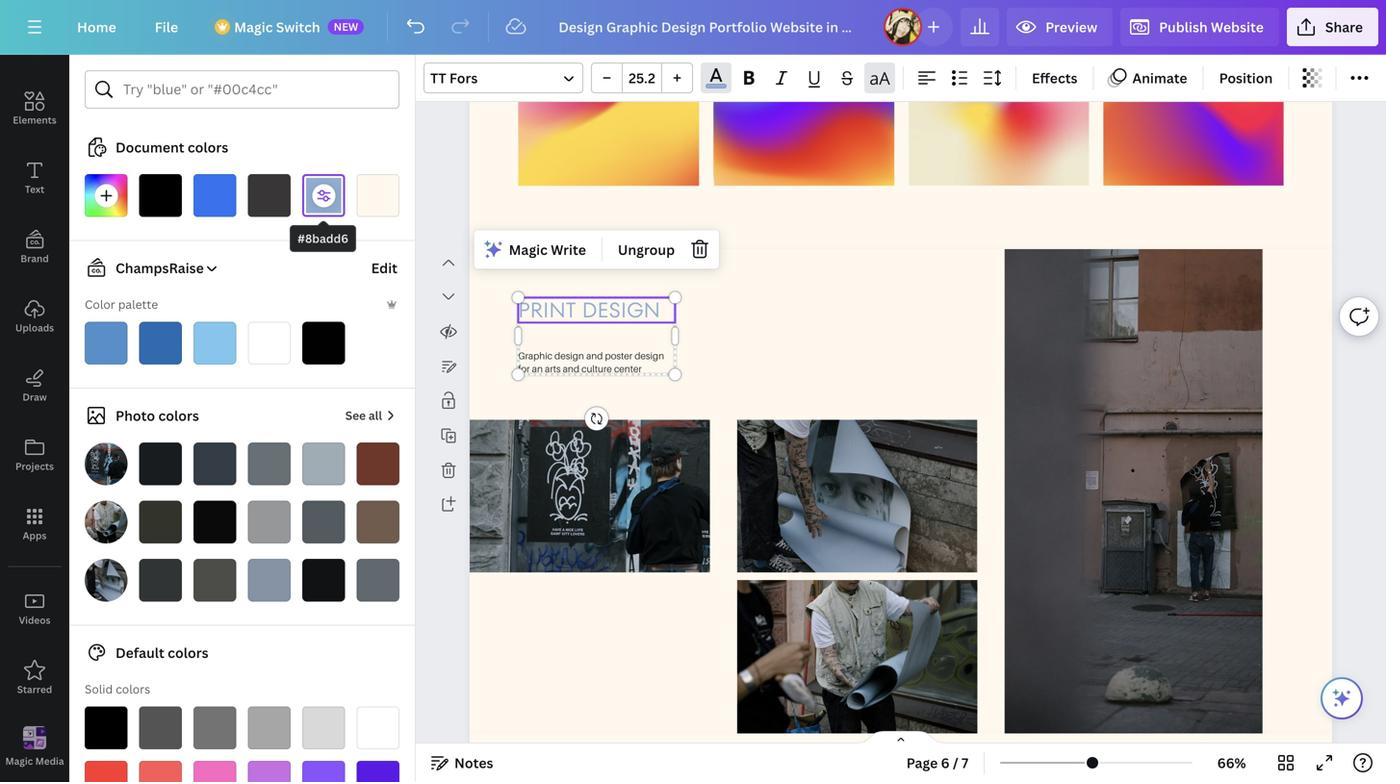 Task type: describe. For each thing, give the bounding box(es) containing it.
all
[[369, 408, 382, 424]]

#4c4c49 image
[[194, 559, 236, 602]]

magenta #cb6ce6 image
[[248, 762, 291, 783]]

position
[[1219, 69, 1273, 87]]

share
[[1326, 18, 1363, 36]]

text button
[[0, 143, 69, 213]]

elements button
[[0, 74, 69, 143]]

publish website
[[1159, 18, 1264, 36]]

#fff8ed image
[[357, 174, 400, 217]]

coral red #ff5757 image
[[139, 762, 182, 783]]

share button
[[1287, 8, 1379, 46]]

position button
[[1212, 63, 1281, 93]]

magenta #cb6ce6 image
[[248, 762, 291, 783]]

colors for solid colors
[[116, 682, 150, 698]]

colors for default colors
[[168, 644, 208, 662]]

magic for magic switch
[[234, 18, 273, 36]]

magic write button
[[478, 234, 594, 265]]

elements
[[13, 114, 57, 127]]

/
[[953, 754, 959, 773]]

#735b4c image
[[357, 501, 400, 544]]

champsraise
[[116, 259, 204, 277]]

print design
[[518, 295, 660, 325]]

apps
[[23, 530, 47, 543]]

for
[[518, 363, 530, 375]]

#2f3434 image
[[139, 559, 182, 602]]

home
[[77, 18, 116, 36]]

projects button
[[0, 421, 69, 490]]

apps button
[[0, 490, 69, 559]]

media
[[35, 755, 64, 768]]

magic media button
[[0, 713, 69, 783]]

default colors
[[116, 644, 208, 662]]

starred button
[[0, 644, 69, 713]]

Design title text field
[[543, 8, 876, 46]]

see all button
[[343, 397, 400, 435]]

#2f3434 image
[[139, 559, 182, 602]]

#515b60 image
[[302, 501, 345, 544]]

66% button
[[1201, 748, 1263, 779]]

document colors
[[116, 138, 228, 156]]

uploads button
[[0, 282, 69, 351]]

design for graphic
[[555, 350, 584, 361]]

Try "blue" or "#00c4cc" search field
[[123, 71, 387, 108]]

#515b60 image
[[302, 501, 345, 544]]

publish website button
[[1121, 8, 1279, 46]]

#735b4c image
[[357, 501, 400, 544]]

tt fors
[[430, 69, 478, 87]]

#5f696f image
[[357, 559, 400, 602]]

#313d45 image
[[194, 443, 236, 486]]

notes
[[454, 754, 493, 773]]

document
[[116, 138, 184, 156]]

ungroup
[[618, 240, 675, 259]]

website
[[1211, 18, 1264, 36]]

culture
[[582, 363, 612, 375]]

design button
[[0, 5, 69, 74]]

main menu bar
[[0, 0, 1386, 55]]

videos button
[[0, 575, 69, 644]]

palette
[[118, 297, 158, 312]]

uploads
[[15, 322, 54, 335]]

brand button
[[0, 213, 69, 282]]

#733527 image
[[357, 443, 400, 486]]

color palette
[[85, 297, 158, 312]]

solid
[[85, 682, 113, 698]]

bright red #ff3131 image
[[85, 762, 128, 783]]

solid colors
[[85, 682, 150, 698]]



Task type: vqa. For each thing, say whether or not it's contained in the screenshot.
TT Fors popup button
yes



Task type: locate. For each thing, give the bounding box(es) containing it.
colors for document colors
[[188, 138, 228, 156]]

#2273f3 image
[[194, 174, 236, 217], [194, 174, 236, 217]]

magic media
[[5, 755, 64, 768]]

#32342b image
[[139, 501, 182, 544], [139, 501, 182, 544]]

and right arts
[[563, 363, 580, 375]]

#9cacb5 image
[[302, 443, 345, 486], [302, 443, 345, 486]]

#000000 image
[[139, 174, 182, 217], [139, 174, 182, 217]]

color
[[85, 297, 115, 312]]

light gray #d9d9d9 image
[[302, 707, 345, 750], [302, 707, 345, 750]]

#4890cd image
[[85, 322, 128, 365]]

home link
[[62, 8, 132, 46]]

#8badd6
[[298, 231, 349, 246]]

see
[[345, 408, 366, 424]]

white #ffffff image
[[357, 707, 400, 750], [357, 707, 400, 750]]

2 horizontal spatial magic
[[509, 240, 548, 259]]

#393636 image
[[248, 174, 291, 217]]

0 vertical spatial magic
[[234, 18, 273, 36]]

colors right photo
[[158, 407, 199, 425]]

#0a0a0a image
[[194, 501, 236, 544]]

design for print
[[582, 295, 660, 325]]

magic for magic media
[[5, 755, 33, 768]]

magic inside side panel tab list
[[5, 755, 33, 768]]

effects
[[1032, 69, 1078, 87]]

#5f696f image
[[357, 559, 400, 602]]

gray #a6a6a6 image
[[248, 707, 291, 750], [248, 707, 291, 750]]

#393636 image
[[248, 174, 291, 217]]

#8badd6 image
[[706, 84, 727, 89], [706, 84, 727, 89]]

#4890cd image
[[85, 322, 128, 365]]

champsraise button
[[77, 257, 219, 280]]

dark gray #545454 image
[[139, 707, 182, 750], [139, 707, 182, 750]]

new
[[334, 19, 358, 34]]

graphic design and poster design for an arts and culture center
[[518, 350, 664, 375]]

#0a0a0a image
[[194, 501, 236, 544]]

add a new color image
[[85, 174, 128, 217]]

text
[[25, 183, 44, 196]]

photo
[[116, 407, 155, 425]]

#171c1e image
[[139, 443, 182, 486], [139, 443, 182, 486]]

design up arts
[[555, 350, 584, 361]]

magic left write on the top left of page
[[509, 240, 548, 259]]

and up culture
[[586, 350, 603, 361]]

canva assistant image
[[1331, 687, 1354, 711]]

animate
[[1133, 69, 1188, 87]]

show pages image
[[855, 731, 947, 746]]

#8badd6 image
[[302, 174, 345, 217], [302, 174, 345, 217]]

page 6 / 7
[[907, 754, 969, 773]]

notes button
[[424, 748, 501, 779]]

draw button
[[0, 351, 69, 421]]

edit button
[[369, 249, 400, 287]]

66%
[[1218, 754, 1246, 773]]

design
[[582, 295, 660, 325], [555, 350, 584, 361], [635, 350, 664, 361]]

graphic
[[518, 350, 553, 361]]

1 vertical spatial and
[[563, 363, 580, 375]]

design up poster
[[582, 295, 660, 325]]

#010101 image
[[302, 322, 345, 365]]

pink #ff66c4 image
[[194, 762, 236, 783], [194, 762, 236, 783]]

colors right default
[[168, 644, 208, 662]]

an
[[532, 363, 543, 375]]

colors
[[188, 138, 228, 156], [158, 407, 199, 425], [168, 644, 208, 662], [116, 682, 150, 698]]

side panel tab list
[[0, 5, 69, 783]]

#166bb5 image
[[139, 322, 182, 365], [139, 322, 182, 365]]

colors right document
[[188, 138, 228, 156]]

tt fors button
[[424, 63, 583, 93]]

and
[[586, 350, 603, 361], [563, 363, 580, 375]]

0 vertical spatial and
[[586, 350, 603, 361]]

switch
[[276, 18, 320, 36]]

magic left switch
[[234, 18, 273, 36]]

effects button
[[1024, 63, 1086, 93]]

magic switch
[[234, 18, 320, 36]]

poster
[[605, 350, 633, 361]]

#8193a6 image
[[248, 559, 291, 602], [248, 559, 291, 602]]

2 vertical spatial magic
[[5, 755, 33, 768]]

default
[[116, 644, 164, 662]]

7
[[962, 754, 969, 773]]

magic
[[234, 18, 273, 36], [509, 240, 548, 259], [5, 755, 33, 768]]

file
[[155, 18, 178, 36]]

magic inside main menu bar
[[234, 18, 273, 36]]

preview button
[[1007, 8, 1113, 46]]

fors
[[450, 69, 478, 87]]

brand
[[20, 252, 49, 265]]

add a new color image
[[85, 174, 128, 217]]

bright red #ff3131 image
[[85, 762, 128, 783]]

animate button
[[1102, 63, 1195, 93]]

design
[[19, 44, 51, 57]]

1 horizontal spatial and
[[586, 350, 603, 361]]

gray #737373 image
[[194, 707, 236, 750], [194, 707, 236, 750]]

#101213 image
[[302, 559, 345, 602], [302, 559, 345, 602]]

print
[[518, 295, 576, 325]]

tt
[[430, 69, 446, 87]]

publish
[[1159, 18, 1208, 36]]

violet #5e17eb image
[[357, 762, 400, 783], [357, 762, 400, 783]]

#fff8ed image
[[357, 174, 400, 217]]

photo colors
[[116, 407, 199, 425]]

#657075 image
[[248, 443, 291, 486], [248, 443, 291, 486]]

#75c6ef image
[[194, 322, 236, 365], [194, 322, 236, 365]]

#313d45 image
[[194, 443, 236, 486]]

#733527 image
[[357, 443, 400, 486]]

colors for photo colors
[[158, 407, 199, 425]]

#ffffff image
[[248, 322, 291, 365], [248, 322, 291, 365]]

#4c4c49 image
[[194, 559, 236, 602]]

0 horizontal spatial magic
[[5, 755, 33, 768]]

page
[[907, 754, 938, 773]]

6
[[941, 754, 950, 773]]

arts
[[545, 363, 561, 375]]

videos
[[19, 614, 51, 627]]

magic write
[[509, 240, 586, 259]]

edit
[[371, 259, 398, 277]]

1 horizontal spatial magic
[[234, 18, 273, 36]]

write
[[551, 240, 586, 259]]

coral red #ff5757 image
[[139, 762, 182, 783]]

magic for magic write
[[509, 240, 548, 259]]

purple #8c52ff image
[[302, 762, 345, 783], [302, 762, 345, 783]]

center
[[614, 363, 642, 375]]

magic left media
[[5, 755, 33, 768]]

black #000000 image
[[85, 707, 128, 750], [85, 707, 128, 750]]

#969799 image
[[248, 501, 291, 544], [248, 501, 291, 544]]

projects
[[15, 460, 54, 473]]

group
[[591, 63, 693, 93]]

– – number field
[[629, 69, 656, 87]]

starred
[[17, 684, 52, 697]]

file button
[[139, 8, 194, 46]]

ungroup button
[[610, 234, 683, 265]]

0 horizontal spatial and
[[563, 363, 580, 375]]

1 vertical spatial magic
[[509, 240, 548, 259]]

page 6 / 7 button
[[899, 748, 976, 779]]

see all
[[345, 408, 382, 424]]

design up center
[[635, 350, 664, 361]]

preview
[[1046, 18, 1098, 36]]

draw
[[23, 391, 47, 404]]

#010101 image
[[302, 322, 345, 365]]

colors right solid
[[116, 682, 150, 698]]



